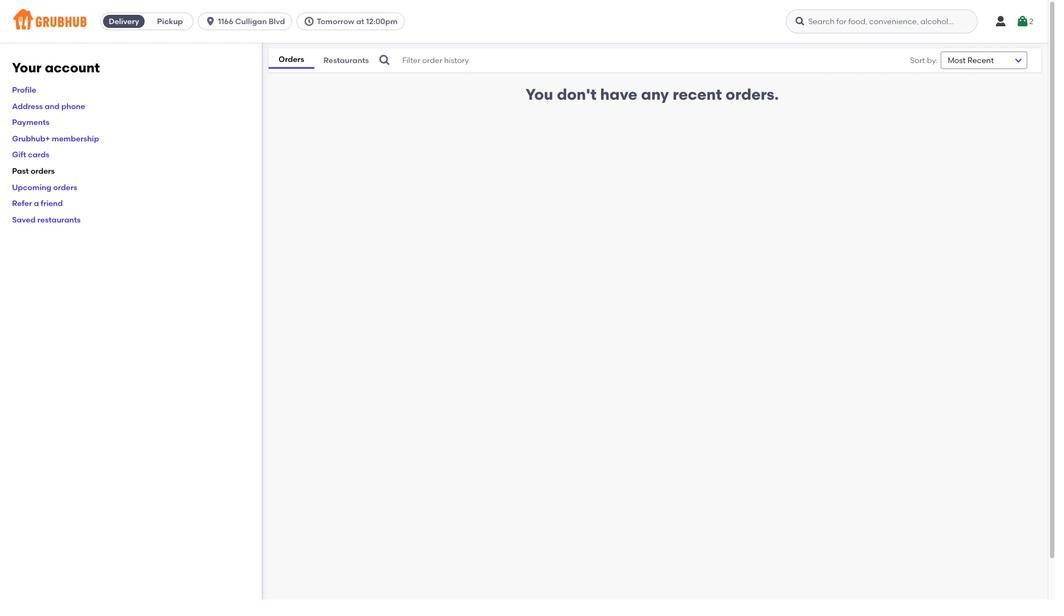 Task type: locate. For each thing, give the bounding box(es) containing it.
svg image left 2 button
[[995, 15, 1008, 28]]

pickup
[[157, 17, 183, 26]]

svg image inside 2 button
[[1017, 15, 1030, 28]]

2 horizontal spatial svg image
[[1017, 15, 1030, 28]]

address and phone
[[12, 101, 85, 111]]

1 horizontal spatial svg image
[[378, 54, 391, 67]]

a
[[34, 199, 39, 208]]

Filter order history search field
[[378, 48, 877, 72]]

grubhub+ membership
[[12, 134, 99, 143]]

2
[[1030, 17, 1034, 26]]

orders.
[[726, 85, 779, 104]]

grubhub+ membership link
[[12, 134, 99, 143]]

0 horizontal spatial svg image
[[304, 16, 315, 27]]

1166
[[218, 17, 233, 26]]

svg image left the tomorrow
[[304, 16, 315, 27]]

orders
[[279, 55, 304, 64]]

phone
[[61, 101, 85, 111]]

2 button
[[1017, 12, 1034, 31]]

svg image
[[1017, 15, 1030, 28], [205, 16, 216, 27], [795, 16, 806, 27]]

svg image
[[995, 15, 1008, 28], [304, 16, 315, 27], [378, 54, 391, 67]]

gift cards
[[12, 150, 49, 159]]

profile
[[12, 85, 36, 94]]

svg image for 1166 culligan blvd
[[205, 16, 216, 27]]

svg image for 2
[[1017, 15, 1030, 28]]

payments
[[12, 118, 50, 127]]

orders for upcoming orders
[[53, 182, 77, 192]]

svg image inside tomorrow at 12:00pm button
[[304, 16, 315, 27]]

orders button
[[269, 52, 314, 69]]

orders up friend
[[53, 182, 77, 192]]

upcoming
[[12, 182, 51, 192]]

past orders link
[[12, 166, 55, 176]]

0 horizontal spatial svg image
[[205, 16, 216, 27]]

saved
[[12, 215, 36, 224]]

main navigation navigation
[[0, 0, 1048, 43]]

address
[[12, 101, 43, 111]]

have
[[601, 85, 638, 104]]

orders up the upcoming orders link
[[31, 166, 55, 176]]

by:
[[927, 56, 938, 65]]

refer a friend
[[12, 199, 63, 208]]

orders for past orders
[[31, 166, 55, 176]]

saved restaurants link
[[12, 215, 81, 224]]

orders
[[31, 166, 55, 176], [53, 182, 77, 192]]

saved restaurants
[[12, 215, 81, 224]]

gift
[[12, 150, 26, 159]]

delivery
[[109, 17, 139, 26]]

address and phone link
[[12, 101, 85, 111]]

culligan
[[235, 17, 267, 26]]

1 vertical spatial orders
[[53, 182, 77, 192]]

0 vertical spatial orders
[[31, 166, 55, 176]]

svg image right restaurants button
[[378, 54, 391, 67]]

sort
[[911, 56, 926, 65]]

svg image inside 1166 culligan blvd button
[[205, 16, 216, 27]]



Task type: describe. For each thing, give the bounding box(es) containing it.
past orders
[[12, 166, 55, 176]]

account
[[45, 60, 100, 76]]

upcoming orders
[[12, 182, 77, 192]]

1166 culligan blvd
[[218, 17, 285, 26]]

12:00pm
[[366, 17, 398, 26]]

and
[[45, 101, 60, 111]]

any
[[641, 85, 669, 104]]

tomorrow
[[317, 17, 354, 26]]

you
[[526, 85, 554, 104]]

refer a friend link
[[12, 199, 63, 208]]

you don't have any recent orders.
[[526, 85, 779, 104]]

friend
[[41, 199, 63, 208]]

gift cards link
[[12, 150, 49, 159]]

1 horizontal spatial svg image
[[795, 16, 806, 27]]

restaurants
[[37, 215, 81, 224]]

restaurants button
[[314, 53, 378, 68]]

restaurants
[[324, 55, 369, 65]]

Search for food, convenience, alcohol... search field
[[786, 9, 978, 33]]

membership
[[52, 134, 99, 143]]

1166 culligan blvd button
[[198, 13, 297, 30]]

your account
[[12, 60, 100, 76]]

delivery button
[[101, 13, 147, 30]]

refer
[[12, 199, 32, 208]]

at
[[356, 17, 364, 26]]

sort by:
[[911, 56, 938, 65]]

pickup button
[[147, 13, 193, 30]]

cards
[[28, 150, 49, 159]]

tomorrow at 12:00pm button
[[297, 13, 409, 30]]

tomorrow at 12:00pm
[[317, 17, 398, 26]]

grubhub+
[[12, 134, 50, 143]]

recent
[[673, 85, 722, 104]]

profile link
[[12, 85, 36, 94]]

blvd
[[269, 17, 285, 26]]

don't
[[557, 85, 597, 104]]

your
[[12, 60, 42, 76]]

2 horizontal spatial svg image
[[995, 15, 1008, 28]]

upcoming orders link
[[12, 182, 77, 192]]

payments link
[[12, 118, 50, 127]]

past
[[12, 166, 29, 176]]



Task type: vqa. For each thing, say whether or not it's contained in the screenshot.
Pickup 6.4 mi • 10–20 min
no



